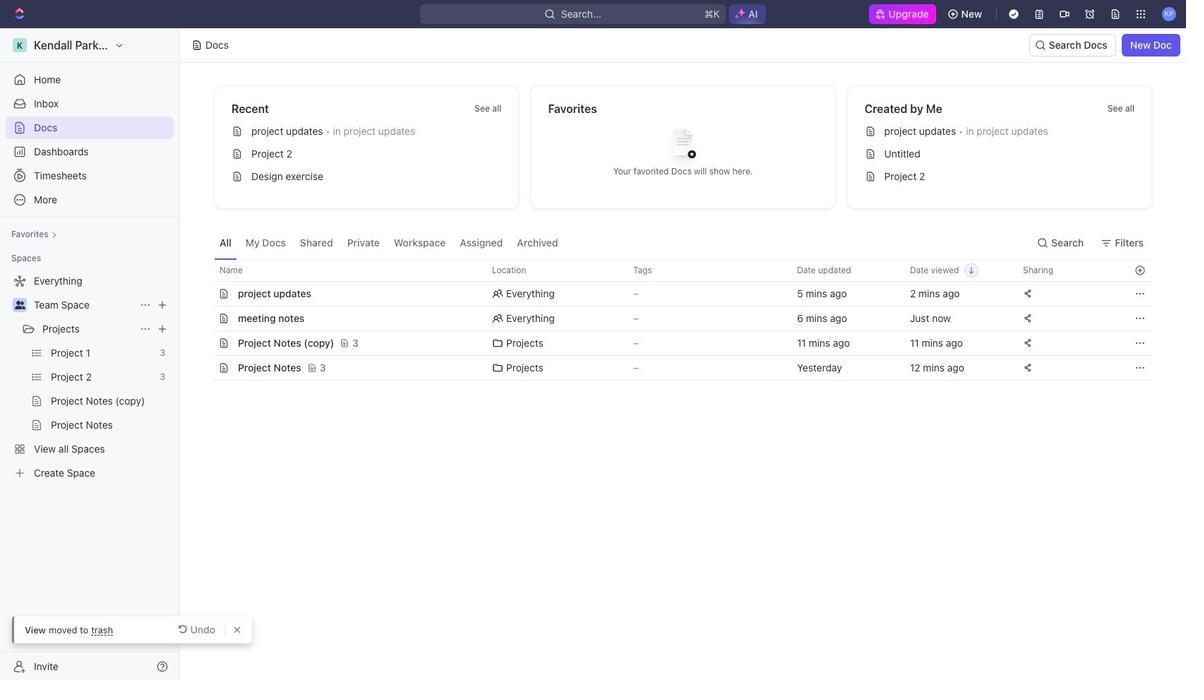 Task type: locate. For each thing, give the bounding box(es) containing it.
no favorited docs image
[[655, 118, 712, 174]]

sidebar navigation
[[0, 28, 183, 680]]

3 row from the top
[[198, 306, 1153, 331]]

row
[[198, 259, 1153, 282], [198, 281, 1153, 307], [198, 306, 1153, 331], [198, 331, 1153, 356], [198, 355, 1153, 381]]

table
[[198, 259, 1153, 381]]

user group image
[[14, 301, 25, 309]]

tree
[[6, 270, 174, 484]]

tab list
[[214, 226, 564, 259]]

4 row from the top
[[198, 331, 1153, 356]]

1 row from the top
[[198, 259, 1153, 282]]



Task type: describe. For each thing, give the bounding box(es) containing it.
kendall parks's workspace, , element
[[13, 38, 27, 52]]

2 row from the top
[[198, 281, 1153, 307]]

5 row from the top
[[198, 355, 1153, 381]]

tree inside sidebar navigation
[[6, 270, 174, 484]]



Task type: vqa. For each thing, say whether or not it's contained in the screenshot.
left SUBTASKS
no



